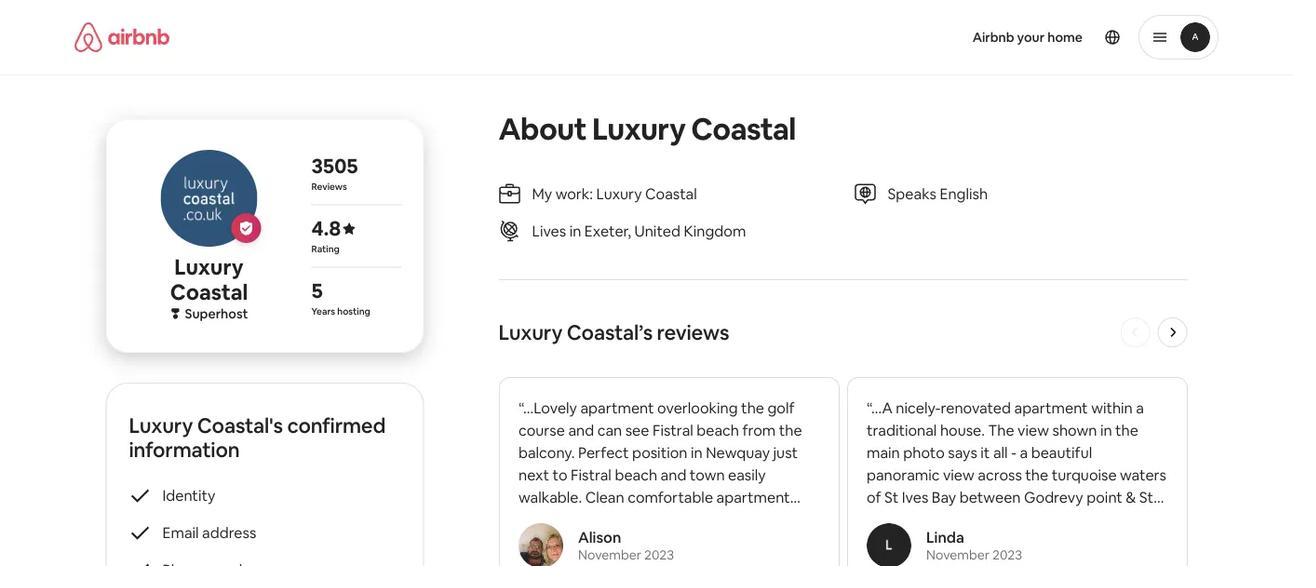 Task type: describe. For each thing, give the bounding box(es) containing it.
speaks english
[[888, 184, 988, 203]]

coastal's
[[567, 319, 653, 346]]

alison
[[578, 528, 621, 547]]

reviews
[[657, 319, 730, 346]]

luxury coastal's reviews
[[499, 319, 730, 346]]

email
[[163, 523, 199, 542]]

overlooking
[[657, 398, 738, 417]]

a
[[551, 510, 559, 529]]

0 vertical spatial coastal
[[691, 109, 796, 148]]

0 vertical spatial to
[[552, 465, 567, 484]]

1 horizontal spatial and
[[660, 465, 686, 484]]

car
[[729, 510, 751, 529]]

comfortable
[[627, 488, 713, 507]]

happy
[[566, 532, 611, 551]]

0 horizontal spatial apartment
[[580, 398, 654, 417]]

in inside "…lovely apartment overlooking the golf course and can see fistral beach from the balcony.  perfect position in newquay just next to fistral beach and town easily walkable. clean comfortable apartment with a dedicated underground car park space. happy to stay again.…
[[691, 443, 702, 462]]

2023 for alison
[[644, 547, 674, 563]]

alison user profile image
[[518, 523, 563, 566]]

work:
[[556, 184, 593, 203]]

again.…
[[664, 532, 715, 551]]

profile element
[[669, 0, 1219, 75]]

information
[[129, 436, 240, 463]]

1 horizontal spatial to
[[614, 532, 629, 551]]

town
[[690, 465, 725, 484]]

exeter,
[[585, 221, 632, 240]]

lives
[[532, 221, 566, 240]]

space.
[[518, 532, 563, 551]]

home
[[1048, 29, 1083, 46]]

"…lovely apartment overlooking the golf course and can see fistral beach from the balcony.  perfect position in newquay just next to fistral beach and town easily walkable. clean comfortable apartment with a dedicated underground car park space. happy to stay again.…
[[518, 398, 802, 551]]

can
[[597, 421, 622, 440]]

linda
[[926, 528, 964, 547]]

rating
[[312, 243, 340, 255]]

stay
[[632, 532, 661, 551]]

0 vertical spatial fistral
[[652, 421, 693, 440]]

airbnb your home link
[[962, 18, 1094, 57]]

linda november 2023
[[926, 528, 1022, 563]]

about
[[499, 109, 587, 148]]

coastal's
[[197, 412, 283, 439]]

luxury up luxury coastal
[[592, 109, 686, 148]]

verified host image
[[239, 221, 254, 236]]

alison user profile image
[[518, 523, 563, 566]]

luxury coastal
[[597, 184, 697, 203]]

alison november 2023
[[578, 528, 674, 563]]

5 years hosting
[[312, 278, 371, 318]]



Task type: locate. For each thing, give the bounding box(es) containing it.
1 vertical spatial to
[[614, 532, 629, 551]]

0 horizontal spatial to
[[552, 465, 567, 484]]

1 vertical spatial in
[[691, 443, 702, 462]]

1 horizontal spatial fistral
[[652, 421, 693, 440]]

november for linda
[[926, 547, 990, 563]]

and up comfortable
[[660, 465, 686, 484]]

1 vertical spatial and
[[660, 465, 686, 484]]

0 vertical spatial beach
[[696, 421, 739, 440]]

in right lives
[[570, 221, 582, 240]]

beach down the "position"
[[615, 465, 657, 484]]

luxury up '"…lovely'
[[499, 319, 563, 346]]

november
[[578, 547, 641, 563], [926, 547, 990, 563]]

apartment up can
[[580, 398, 654, 417]]

email address
[[163, 523, 256, 542]]

luxury up superhost
[[174, 253, 244, 280]]

airbnb your home
[[973, 29, 1083, 46]]

0 horizontal spatial coastal
[[170, 278, 248, 305]]

0 horizontal spatial november
[[578, 547, 641, 563]]

2 2023 from the left
[[992, 547, 1022, 563]]

just
[[773, 443, 798, 462]]

perfect
[[578, 443, 629, 462]]

fistral
[[652, 421, 693, 440], [571, 465, 611, 484]]

and
[[568, 421, 594, 440], [660, 465, 686, 484]]

2023 down underground
[[644, 547, 674, 563]]

hosting
[[337, 305, 371, 318]]

1 vertical spatial beach
[[615, 465, 657, 484]]

course
[[518, 421, 565, 440]]

luxury inside luxury coastal
[[174, 253, 244, 280]]

dedicated
[[563, 510, 633, 529]]

1 vertical spatial the
[[779, 421, 802, 440]]

luxury coastal
[[170, 253, 248, 305]]

english
[[940, 184, 988, 203]]

1 vertical spatial apartment
[[716, 488, 790, 507]]

5
[[312, 278, 323, 304]]

1 vertical spatial coastal
[[170, 278, 248, 305]]

to up walkable.
[[552, 465, 567, 484]]

with
[[518, 510, 548, 529]]

1 horizontal spatial 2023
[[992, 547, 1022, 563]]

"…lovely
[[518, 398, 577, 417]]

from
[[742, 421, 776, 440]]

2023 inside linda november 2023
[[992, 547, 1022, 563]]

united kingdom
[[635, 221, 746, 240]]

my work: luxury coastal
[[532, 184, 697, 203]]

luxury for luxury coastal's reviews
[[499, 319, 563, 346]]

your
[[1018, 29, 1045, 46]]

0 horizontal spatial beach
[[615, 465, 657, 484]]

apartment
[[580, 398, 654, 417], [716, 488, 790, 507]]

reviews
[[312, 181, 347, 193]]

lives in exeter, united kingdom
[[532, 221, 746, 240]]

in
[[570, 221, 582, 240], [691, 443, 702, 462]]

luxury inside luxury coastal's confirmed information
[[129, 412, 193, 439]]

see
[[625, 421, 649, 440]]

in up town
[[691, 443, 702, 462]]

beach up newquay
[[696, 421, 739, 440]]

2023
[[644, 547, 674, 563], [992, 547, 1022, 563]]

walkable.
[[518, 488, 582, 507]]

0 vertical spatial apartment
[[580, 398, 654, 417]]

years
[[312, 305, 335, 318]]

apartment down easily
[[716, 488, 790, 507]]

1 horizontal spatial the
[[779, 421, 802, 440]]

clean
[[585, 488, 624, 507]]

2023 inside alison november 2023
[[644, 547, 674, 563]]

luxury
[[592, 109, 686, 148], [174, 253, 244, 280], [499, 319, 563, 346], [129, 412, 193, 439]]

speaks
[[888, 184, 937, 203]]

4.8
[[312, 215, 341, 242]]

0 vertical spatial in
[[570, 221, 582, 240]]

0 horizontal spatial in
[[570, 221, 582, 240]]

1 vertical spatial fistral
[[571, 465, 611, 484]]

confirmed
[[287, 412, 386, 439]]

1 horizontal spatial beach
[[696, 421, 739, 440]]

identity
[[163, 486, 215, 505]]

0 horizontal spatial fistral
[[571, 465, 611, 484]]

address
[[202, 523, 256, 542]]

to left stay
[[614, 532, 629, 551]]

2023 for linda
[[992, 547, 1022, 563]]

1 horizontal spatial coastal
[[691, 109, 796, 148]]

newquay
[[706, 443, 770, 462]]

2023 right linda
[[992, 547, 1022, 563]]

fistral down perfect at the bottom
[[571, 465, 611, 484]]

easily
[[728, 465, 766, 484]]

0 horizontal spatial and
[[568, 421, 594, 440]]

superhost
[[185, 305, 248, 322]]

0 horizontal spatial the
[[741, 398, 764, 417]]

fistral up the "position"
[[652, 421, 693, 440]]

airbnb
[[973, 29, 1015, 46]]

luxury coastal user profile image
[[161, 150, 258, 247], [161, 150, 258, 247]]

beach
[[696, 421, 739, 440], [615, 465, 657, 484]]

1 horizontal spatial apartment
[[716, 488, 790, 507]]

3505
[[312, 153, 358, 179]]

0 vertical spatial the
[[741, 398, 764, 417]]

3505 reviews
[[312, 153, 358, 193]]

1 horizontal spatial in
[[691, 443, 702, 462]]

to
[[552, 465, 567, 484], [614, 532, 629, 551]]

underground
[[636, 510, 726, 529]]

golf
[[767, 398, 794, 417]]

the up just
[[779, 421, 802, 440]]

and left can
[[568, 421, 594, 440]]

the
[[741, 398, 764, 417], [779, 421, 802, 440]]

0 vertical spatial and
[[568, 421, 594, 440]]

luxury coastal's confirmed information
[[129, 412, 386, 463]]

november for alison
[[578, 547, 641, 563]]

2 november from the left
[[926, 547, 990, 563]]

coastal
[[691, 109, 796, 148], [170, 278, 248, 305]]

1 2023 from the left
[[644, 547, 674, 563]]

about luxury coastal
[[499, 109, 796, 148]]

1 november from the left
[[578, 547, 641, 563]]

luxury up identity
[[129, 412, 193, 439]]

november inside linda november 2023
[[926, 547, 990, 563]]

park
[[754, 510, 785, 529]]

balcony.
[[518, 443, 575, 462]]

0 horizontal spatial 2023
[[644, 547, 674, 563]]

luxury for luxury coastal
[[174, 253, 244, 280]]

linda user profile image
[[867, 523, 911, 566], [867, 523, 911, 566]]

position
[[632, 443, 687, 462]]

luxury for luxury coastal's confirmed information
[[129, 412, 193, 439]]

my
[[532, 184, 552, 203]]

the up from
[[741, 398, 764, 417]]

next
[[518, 465, 549, 484]]

november inside alison november 2023
[[578, 547, 641, 563]]

1 horizontal spatial november
[[926, 547, 990, 563]]



Task type: vqa. For each thing, say whether or not it's contained in the screenshot.
· in kauneonga lake, new york on white lake 5 nights · may 15 – 20 $13,191 total before taxes
no



